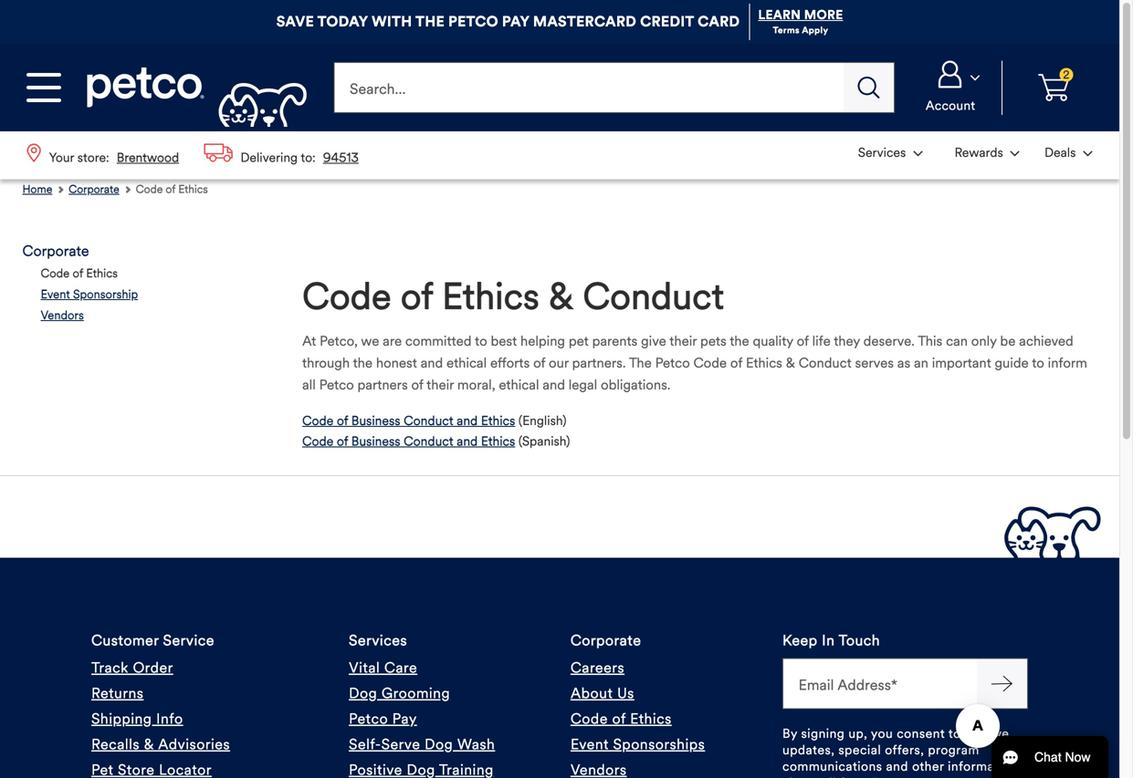 Task type: locate. For each thing, give the bounding box(es) containing it.
& down shipping info link
[[144, 736, 154, 754]]

1 vertical spatial &
[[786, 355, 795, 372]]

petco down give
[[655, 355, 690, 372]]

2 code of business conduct and ethics link from the top
[[302, 431, 515, 452]]

event sponsorships link
[[571, 732, 705, 758]]

the
[[415, 13, 445, 31]]

returns
[[91, 685, 144, 703]]

2 horizontal spatial to
[[1032, 355, 1044, 372]]

keep
[[782, 632, 818, 650]]

returns link
[[91, 681, 144, 707]]

1 horizontal spatial the
[[730, 333, 749, 350]]

sponsorships
[[613, 736, 705, 754]]

1 carat down icon 13 button from the left
[[937, 133, 1030, 173]]

and
[[421, 355, 443, 372], [543, 377, 565, 394], [457, 413, 478, 429], [457, 434, 478, 450], [886, 759, 908, 775]]

code inside careers about us code of ethics event sponsorships
[[571, 711, 608, 728]]

1 vertical spatial the
[[353, 355, 373, 372]]

1 vertical spatial dog
[[425, 736, 453, 754]]

code of business conduct and ethics link for (english)
[[302, 411, 515, 431]]

1 vertical spatial event
[[571, 736, 609, 754]]

through
[[302, 355, 350, 372]]

card
[[698, 13, 740, 31]]

petco down through
[[319, 377, 354, 394]]

0 vertical spatial business
[[351, 413, 400, 429]]

1 horizontal spatial to
[[948, 726, 961, 742]]

1 vertical spatial corporate
[[22, 243, 89, 260]]

0 horizontal spatial their
[[427, 377, 454, 394]]

pets
[[700, 333, 726, 350]]

0 horizontal spatial carat down icon 13 button
[[937, 133, 1030, 173]]

corporate code of ethics event sponsorship vendors
[[22, 243, 138, 323]]

event inside corporate code of ethics event sponsorship vendors
[[41, 287, 70, 302]]

apply
[[802, 25, 828, 36]]

0 vertical spatial their
[[669, 333, 697, 350]]

their
[[669, 333, 697, 350], [427, 377, 454, 394]]

1 horizontal spatial their
[[669, 333, 697, 350]]

(spanish)
[[519, 434, 570, 450]]

ethical up 'moral,' on the left of page
[[447, 355, 487, 372]]

business
[[351, 413, 400, 429], [351, 434, 400, 450]]

updates,
[[782, 743, 835, 758]]

carat down icon 13 image
[[970, 75, 980, 81], [913, 151, 922, 157], [1010, 151, 1020, 157], [1083, 151, 1092, 157]]

0 vertical spatial to
[[475, 333, 487, 350]]

helping
[[520, 333, 565, 350]]

list
[[15, 131, 371, 180], [846, 131, 1105, 175]]

signing
[[801, 726, 845, 742]]

corporate link right home link
[[69, 180, 132, 199]]

to for best
[[475, 333, 487, 350]]

all
[[302, 377, 316, 394]]

1 vertical spatial petco
[[319, 377, 354, 394]]

ethical
[[447, 355, 487, 372], [499, 377, 539, 394]]

carat down icon 13 button down search image
[[847, 133, 933, 173]]

of inside careers about us code of ethics event sponsorships
[[612, 711, 626, 728]]

event inside careers about us code of ethics event sponsorships
[[571, 736, 609, 754]]

None email field
[[782, 659, 977, 710]]

ethics
[[178, 183, 208, 196], [86, 266, 118, 281], [442, 274, 539, 319], [746, 355, 782, 372], [481, 413, 515, 429], [481, 434, 515, 450], [630, 711, 672, 728]]

code of ethics & conduct
[[302, 274, 724, 319]]

corporate inside corporate code of ethics event sponsorship vendors
[[22, 243, 89, 260]]

vital care dog grooming petco pay self-serve dog wash
[[349, 659, 495, 754]]

(english)
[[519, 413, 566, 429]]

arrow right 12 button
[[977, 659, 1028, 710]]

code
[[136, 183, 163, 196], [41, 266, 70, 281], [302, 274, 391, 319], [693, 355, 727, 372], [302, 413, 334, 429], [302, 434, 334, 450], [571, 711, 608, 728]]

vital
[[349, 659, 380, 677]]

0 vertical spatial event
[[41, 287, 70, 302]]

1 vertical spatial their
[[427, 377, 454, 394]]

customer
[[91, 632, 159, 650]]

petco up self- at the bottom left
[[349, 711, 388, 728]]

by
[[782, 726, 797, 742]]

Search search field
[[334, 62, 844, 113]]

careers link
[[571, 656, 625, 681]]

best
[[491, 333, 517, 350]]

to
[[475, 333, 487, 350], [1032, 355, 1044, 372], [948, 726, 961, 742]]

moral,
[[457, 377, 495, 394]]

are
[[383, 333, 402, 350]]

home
[[22, 183, 52, 196]]

dog left the wash
[[425, 736, 453, 754]]

1 horizontal spatial &
[[549, 274, 573, 319]]

2 horizontal spatial &
[[786, 355, 795, 372]]

program
[[928, 743, 979, 758]]

conduct inside at petco, we are committed to best helping pet parents give their pets the quality of life they deserve. this can only be achieved through the honest and ethical efforts of our partners. the petco code of ethics & conduct serves as an important guide to inform all petco partners of their moral, ethical and legal obligations.
[[799, 355, 852, 372]]

the right pets
[[730, 333, 749, 350]]

0 horizontal spatial to
[[475, 333, 487, 350]]

1 vertical spatial business
[[351, 434, 400, 450]]

honest
[[376, 355, 417, 372]]

event down code of ethics link on the bottom of the page
[[571, 736, 609, 754]]

carat down icon 13 button
[[937, 133, 1030, 173], [1034, 133, 1103, 173]]

0 vertical spatial ethical
[[447, 355, 487, 372]]

& up pet
[[549, 274, 573, 319]]

to inside by signing up, you consent to receive updates, special offers, program communications and other information via email from petco.
[[948, 726, 961, 742]]

be
[[1000, 333, 1016, 350]]

to down achieved
[[1032, 355, 1044, 372]]

sponsorship
[[73, 287, 138, 302]]

to left best
[[475, 333, 487, 350]]

recalls
[[91, 736, 140, 754]]

of
[[166, 183, 175, 196], [73, 266, 83, 281], [401, 274, 433, 319], [797, 333, 809, 350], [533, 355, 545, 372], [730, 355, 742, 372], [411, 377, 423, 394], [337, 413, 348, 429], [337, 434, 348, 450], [612, 711, 626, 728]]

2 business from the top
[[351, 434, 400, 450]]

1 horizontal spatial carat down icon 13 button
[[1034, 133, 1103, 173]]

terms
[[773, 25, 800, 36]]

from
[[840, 775, 868, 779]]

self-serve dog wash link
[[349, 732, 495, 758]]

0 vertical spatial corporate
[[69, 183, 119, 196]]

email
[[804, 775, 836, 779]]

2 vertical spatial &
[[144, 736, 154, 754]]

deserve.
[[863, 333, 915, 350]]

1 vertical spatial ethical
[[499, 377, 539, 394]]

about
[[571, 685, 613, 703]]

learn more link
[[758, 7, 843, 23]]

of inside corporate code of ethics event sponsorship vendors
[[73, 266, 83, 281]]

code of business conduct and ethics link
[[302, 411, 515, 431], [302, 431, 515, 452]]

dog
[[349, 685, 377, 703], [425, 736, 453, 754]]

0 horizontal spatial event
[[41, 287, 70, 302]]

carat down icon 13 button right search image
[[907, 60, 994, 115]]

the down the we
[[353, 355, 373, 372]]

search image
[[858, 77, 880, 99]]

2 vertical spatial to
[[948, 726, 961, 742]]

& inside at petco, we are committed to best helping pet parents give their pets the quality of life they deserve. this can only be achieved through the honest and ethical efforts of our partners. the petco code of ethics & conduct serves as an important guide to inform all petco partners of their moral, ethical and legal obligations.
[[786, 355, 795, 372]]

0 horizontal spatial list
[[15, 131, 371, 180]]

by signing up, you consent to receive updates, special offers, program communications and other information via email from petco.
[[782, 726, 1018, 779]]

in
[[822, 632, 835, 650]]

2 vertical spatial corporate
[[571, 632, 641, 650]]

the
[[730, 333, 749, 350], [353, 355, 373, 372]]

their left 'moral,' on the left of page
[[427, 377, 454, 394]]

0 horizontal spatial the
[[353, 355, 373, 372]]

pay
[[392, 711, 417, 728]]

corporate up event sponsorship link
[[22, 243, 89, 260]]

0 vertical spatial corporate link
[[69, 180, 132, 199]]

petco
[[655, 355, 690, 372], [319, 377, 354, 394], [349, 711, 388, 728]]

their right give
[[669, 333, 697, 350]]

2
[[1063, 68, 1070, 82]]

careers about us code of ethics event sponsorships
[[571, 659, 705, 754]]

code of ethics
[[136, 183, 208, 196]]

advisories
[[158, 736, 230, 754]]

serves
[[855, 355, 894, 372]]

parents
[[592, 333, 638, 350]]

carat down icon 13 button
[[907, 60, 994, 115], [847, 133, 933, 173]]

corporate right home link
[[69, 183, 119, 196]]

& down quality
[[786, 355, 795, 372]]

1 code of business conduct and ethics link from the top
[[302, 411, 515, 431]]

to up program
[[948, 726, 961, 742]]

ethics inside at petco, we are committed to best helping pet parents give their pets the quality of life they deserve. this can only be achieved through the honest and ethical efforts of our partners. the petco code of ethics & conduct serves as an important guide to inform all petco partners of their moral, ethical and legal obligations.
[[746, 355, 782, 372]]

1 horizontal spatial list
[[846, 131, 1105, 175]]

1 horizontal spatial event
[[571, 736, 609, 754]]

corporate link up event sponsorship link
[[22, 243, 89, 260]]

event up vendors link
[[41, 287, 70, 302]]

corporate
[[69, 183, 119, 196], [22, 243, 89, 260], [571, 632, 641, 650]]

corporate up careers
[[571, 632, 641, 650]]

services
[[349, 632, 407, 650]]

2 vertical spatial petco
[[349, 711, 388, 728]]

ethics inside careers about us code of ethics event sponsorships
[[630, 711, 672, 728]]

0 horizontal spatial dog
[[349, 685, 377, 703]]

dog down the vital
[[349, 685, 377, 703]]

ethical down efforts
[[499, 377, 539, 394]]

0 horizontal spatial &
[[144, 736, 154, 754]]



Task type: describe. For each thing, give the bounding box(es) containing it.
2 list from the left
[[846, 131, 1105, 175]]

1 vertical spatial corporate link
[[22, 243, 89, 260]]

serve
[[381, 736, 420, 754]]

2 carat down icon 13 button from the left
[[1034, 133, 1103, 173]]

1 vertical spatial carat down icon 13 button
[[847, 133, 933, 173]]

mastercard
[[533, 13, 636, 31]]

shipping
[[91, 711, 152, 728]]

vendors
[[41, 308, 84, 323]]

communications
[[782, 759, 882, 775]]

they
[[834, 333, 860, 350]]

this
[[918, 333, 942, 350]]

0 vertical spatial carat down icon 13 button
[[907, 60, 994, 115]]

our
[[549, 355, 569, 372]]

info
[[156, 711, 183, 728]]

guide
[[995, 355, 1029, 372]]

0 vertical spatial &
[[549, 274, 573, 319]]

give
[[641, 333, 666, 350]]

us
[[617, 685, 634, 703]]

offers,
[[885, 743, 924, 758]]

1 vertical spatial to
[[1032, 355, 1044, 372]]

up,
[[849, 726, 868, 742]]

service
[[163, 632, 214, 650]]

event sponsorship link
[[41, 286, 138, 303]]

1 business from the top
[[351, 413, 400, 429]]

0 vertical spatial the
[[730, 333, 749, 350]]

home link
[[22, 180, 65, 199]]

an
[[914, 355, 928, 372]]

dog grooming link
[[349, 681, 450, 707]]

track order returns shipping info recalls & advisories
[[91, 659, 230, 754]]

submit email address image
[[991, 673, 1013, 695]]

legal
[[569, 377, 597, 394]]

credit
[[640, 13, 694, 31]]

recalls & advisories link
[[91, 732, 230, 758]]

0 horizontal spatial ethical
[[447, 355, 487, 372]]

self-
[[349, 736, 381, 754]]

obligations.
[[601, 377, 671, 394]]

ethics inside corporate code of ethics event sponsorship vendors
[[86, 266, 118, 281]]

can
[[946, 333, 968, 350]]

learn more terms apply
[[758, 7, 843, 36]]

inform
[[1048, 355, 1087, 372]]

code inside corporate code of ethics event sponsorship vendors
[[41, 266, 70, 281]]

quality
[[753, 333, 793, 350]]

consent
[[897, 726, 945, 742]]

as
[[897, 355, 910, 372]]

careers
[[571, 659, 625, 677]]

other
[[912, 759, 944, 775]]

code of business conduct and ethics link for (spanish)
[[302, 431, 515, 452]]

petco,
[[320, 333, 358, 350]]

code of business conduct and ethics (english) code of business conduct and ethics (spanish)
[[302, 413, 570, 450]]

order
[[133, 659, 173, 677]]

committed
[[405, 333, 472, 350]]

petco
[[448, 13, 498, 31]]

code inside at petco, we are committed to best helping pet parents give their pets the quality of life they deserve. this can only be achieved through the honest and ethical efforts of our partners. the petco code of ethics & conduct serves as an important guide to inform all petco partners of their moral, ethical and legal obligations.
[[693, 355, 727, 372]]

more
[[804, 7, 843, 23]]

0 vertical spatial dog
[[349, 685, 377, 703]]

shipping info link
[[91, 707, 183, 732]]

receive
[[965, 726, 1009, 742]]

special
[[839, 743, 881, 758]]

keep in touch
[[782, 632, 880, 650]]

vital care link
[[349, 656, 417, 681]]

achieved
[[1019, 333, 1073, 350]]

1 horizontal spatial dog
[[425, 736, 453, 754]]

& inside track order returns shipping info recalls & advisories
[[144, 736, 154, 754]]

save
[[276, 13, 314, 31]]

petco.
[[872, 775, 910, 779]]

pay
[[502, 13, 529, 31]]

at petco, we are committed to best helping pet parents give their pets the quality of life they deserve. this can only be achieved through the honest and ethical efforts of our partners. the petco code of ethics & conduct serves as an important guide to inform all petco partners of their moral, ethical and legal obligations.
[[302, 333, 1087, 394]]

track order link
[[91, 656, 173, 681]]

and inside by signing up, you consent to receive updates, special offers, program communications and other information via email from petco.
[[886, 759, 908, 775]]

efforts
[[490, 355, 530, 372]]

petco pay link
[[349, 707, 417, 732]]

1 horizontal spatial ethical
[[499, 377, 539, 394]]

partners
[[357, 377, 408, 394]]

to for receive
[[948, 726, 961, 742]]

life
[[812, 333, 831, 350]]

customer service
[[91, 632, 214, 650]]

2 link
[[1010, 60, 1097, 115]]

today
[[317, 13, 368, 31]]

touch
[[839, 632, 880, 650]]

sidebar navigation element
[[22, 243, 257, 324]]

you
[[871, 726, 893, 742]]

save today with the petco pay mastercard credit card
[[276, 13, 740, 31]]

learn
[[758, 7, 801, 23]]

information
[[948, 759, 1018, 775]]

we
[[361, 333, 379, 350]]

track
[[91, 659, 129, 677]]

at
[[302, 333, 316, 350]]

care
[[384, 659, 417, 677]]

1 list from the left
[[15, 131, 371, 180]]

0 vertical spatial petco
[[655, 355, 690, 372]]

only
[[971, 333, 997, 350]]

via
[[782, 775, 800, 779]]

partners.
[[572, 355, 626, 372]]

grooming
[[382, 685, 450, 703]]

petco inside vital care dog grooming petco pay self-serve dog wash
[[349, 711, 388, 728]]

about us link
[[571, 681, 634, 707]]



Task type: vqa. For each thing, say whether or not it's contained in the screenshot.
She to the right
no



